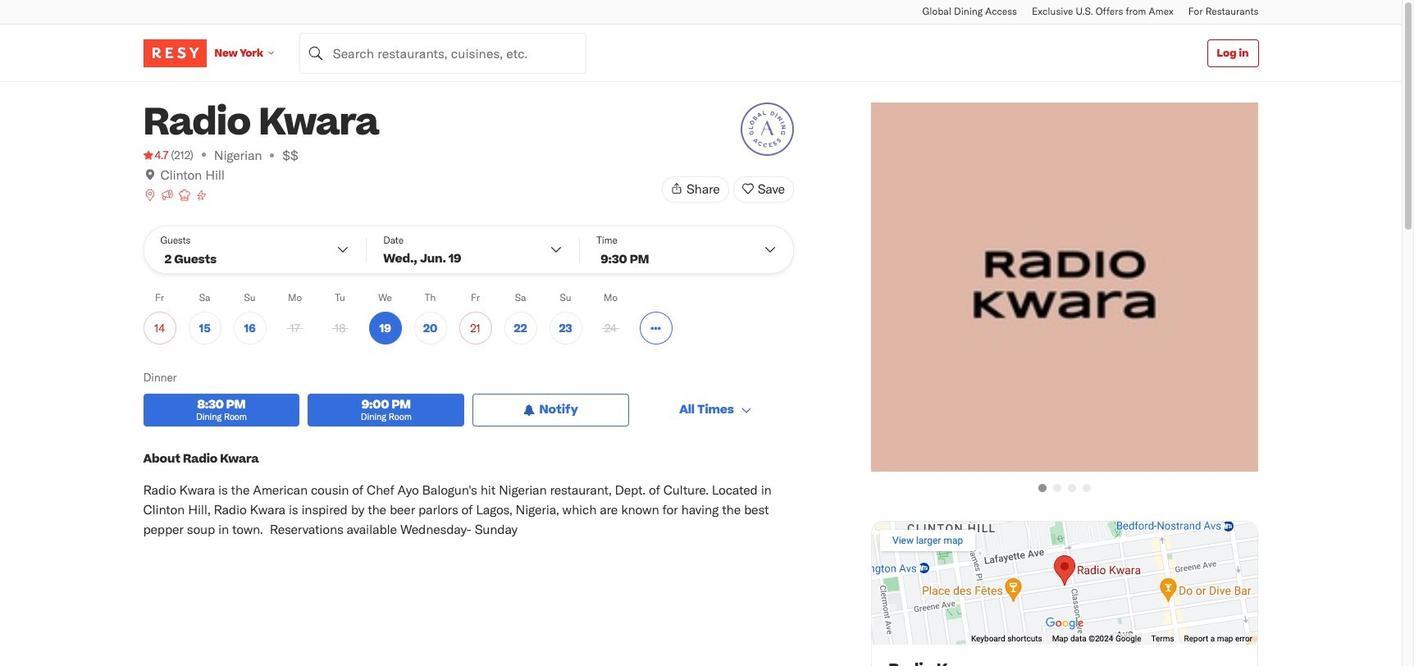 Task type: locate. For each thing, give the bounding box(es) containing it.
Search restaurants, cuisines, etc. text field
[[299, 32, 586, 73]]

None field
[[299, 32, 586, 73]]



Task type: describe. For each thing, give the bounding box(es) containing it.
4.7 out of 5 stars image
[[143, 147, 168, 163]]



